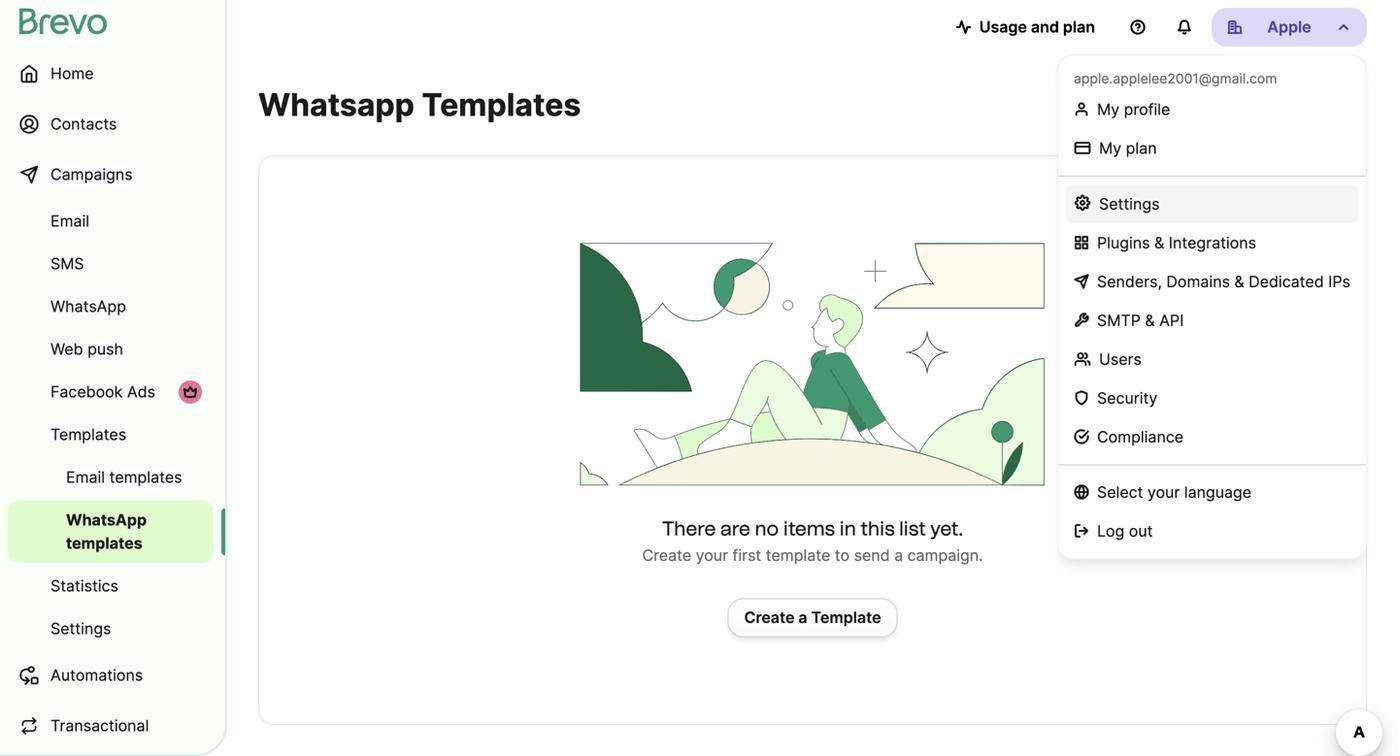 Task type: locate. For each thing, give the bounding box(es) containing it.
1 horizontal spatial settings
[[1100, 195, 1160, 214]]

log out link
[[1067, 512, 1359, 551]]

list containing my profile
[[1059, 63, 1367, 177]]

settings
[[1100, 195, 1160, 214], [51, 620, 111, 639]]

& for api
[[1146, 311, 1156, 330]]

templates
[[109, 468, 182, 487], [66, 534, 143, 553]]

1 vertical spatial plan
[[1127, 139, 1158, 158]]

0 vertical spatial my
[[1098, 100, 1120, 119]]

select your language link
[[1067, 474, 1359, 512]]

a inside there are no items in this list yet. create your first template to send a campaign.
[[895, 546, 904, 565]]

1 vertical spatial create
[[745, 609, 795, 628]]

templates
[[422, 86, 581, 123], [51, 426, 126, 444]]

list box containing my profile
[[1058, 54, 1368, 560]]

settings up "plugins"
[[1100, 195, 1160, 214]]

& right "plugins"
[[1155, 234, 1165, 253]]

transactional
[[51, 717, 149, 736]]

1 vertical spatial settings
[[51, 620, 111, 639]]

settings down statistics
[[51, 620, 111, 639]]

& left the api
[[1146, 311, 1156, 330]]

whatsapp down email templates link
[[66, 511, 147, 530]]

my down "my profile"
[[1100, 139, 1122, 158]]

email down templates link
[[66, 468, 105, 487]]

0 horizontal spatial create
[[643, 546, 692, 565]]

create a template button
[[728, 599, 898, 638]]

plan right and
[[1064, 17, 1096, 36]]

list
[[900, 517, 927, 541]]

plan inside button
[[1064, 17, 1096, 36]]

templates down templates link
[[109, 468, 182, 487]]

create down first at the bottom right
[[745, 609, 795, 628]]

security link
[[1067, 379, 1359, 418]]

create down there at bottom
[[643, 546, 692, 565]]

1 vertical spatial your
[[696, 546, 729, 565]]

1 horizontal spatial plan
[[1127, 139, 1158, 158]]

templates up statistics link
[[66, 534, 143, 553]]

my for my profile
[[1098, 100, 1120, 119]]

campaigns link
[[8, 152, 214, 198]]

your inside there are no items in this list yet. create your first template to send a campaign.
[[696, 546, 729, 565]]

my left profile
[[1098, 100, 1120, 119]]

1 horizontal spatial a
[[895, 546, 904, 565]]

facebook
[[51, 383, 123, 402]]

0 vertical spatial create
[[643, 546, 692, 565]]

left___rvooi image
[[183, 385, 198, 400]]

a right send
[[895, 546, 904, 565]]

whatsapp
[[51, 297, 126, 316], [66, 511, 147, 530]]

compliance
[[1098, 428, 1184, 447]]

0 vertical spatial templates
[[422, 86, 581, 123]]

0 vertical spatial email
[[51, 212, 89, 231]]

your left first at the bottom right
[[696, 546, 729, 565]]

0 vertical spatial a
[[895, 546, 904, 565]]

list inside list box
[[1059, 63, 1367, 177]]

there
[[663, 517, 716, 541]]

my
[[1098, 100, 1120, 119], [1100, 139, 1122, 158]]

email up sms
[[51, 212, 89, 231]]

1 horizontal spatial templates
[[422, 86, 581, 123]]

home
[[51, 64, 94, 83]]

1 vertical spatial email
[[66, 468, 105, 487]]

templates inside "whatsapp templates"
[[66, 534, 143, 553]]

0 vertical spatial settings
[[1100, 195, 1160, 214]]

plugins & integrations
[[1098, 234, 1257, 253]]

2 vertical spatial &
[[1146, 311, 1156, 330]]

sms
[[51, 255, 84, 273]]

whatsapp templates
[[258, 86, 581, 123]]

a left the template
[[799, 609, 808, 628]]

1 vertical spatial templates
[[51, 426, 126, 444]]

1 horizontal spatial your
[[1148, 483, 1181, 502]]

settings link
[[8, 610, 214, 649]]

1 vertical spatial whatsapp
[[66, 511, 147, 530]]

automations link
[[8, 653, 214, 699]]

1 vertical spatial my
[[1100, 139, 1122, 158]]

in
[[840, 517, 857, 541]]

1 vertical spatial a
[[799, 609, 808, 628]]

yet.
[[931, 517, 964, 541]]

senders, domains & dedicated ips
[[1098, 272, 1351, 291]]

integrations
[[1169, 234, 1257, 253]]

facebook ads link
[[8, 373, 214, 412]]

list
[[1059, 63, 1367, 177]]

0 vertical spatial your
[[1148, 483, 1181, 502]]

this
[[861, 517, 895, 541]]

0 horizontal spatial plan
[[1064, 17, 1096, 36]]

0 vertical spatial templates
[[109, 468, 182, 487]]

1 horizontal spatial create
[[745, 609, 795, 628]]

list box
[[1058, 54, 1368, 560]]

campaigns
[[51, 165, 133, 184]]

0 vertical spatial &
[[1155, 234, 1165, 253]]

apple
[[1268, 17, 1312, 36]]

create inside there are no items in this list yet. create your first template to send a campaign.
[[643, 546, 692, 565]]

my plan
[[1100, 139, 1158, 158]]

usage and plan button
[[941, 8, 1111, 47]]

0 horizontal spatial your
[[696, 546, 729, 565]]

whatsapp inside "link"
[[51, 297, 126, 316]]

&
[[1155, 234, 1165, 253], [1235, 272, 1245, 291], [1146, 311, 1156, 330]]

senders,
[[1098, 272, 1163, 291]]

whatsapp up 'web push'
[[51, 297, 126, 316]]

ips
[[1329, 272, 1351, 291]]

your
[[1148, 483, 1181, 502], [696, 546, 729, 565]]

plan down profile
[[1127, 139, 1158, 158]]

0 vertical spatial whatsapp
[[51, 297, 126, 316]]

log out
[[1098, 522, 1154, 541]]

whatsapp link
[[8, 288, 214, 326]]

plan inside list box
[[1127, 139, 1158, 158]]

create inside create a template button
[[745, 609, 795, 628]]

are
[[721, 517, 751, 541]]

1 vertical spatial templates
[[66, 534, 143, 553]]

email for email templates
[[66, 468, 105, 487]]

0 vertical spatial plan
[[1064, 17, 1096, 36]]

& right domains
[[1235, 272, 1245, 291]]

email
[[51, 212, 89, 231], [66, 468, 105, 487]]

0 horizontal spatial a
[[799, 609, 808, 628]]

plan
[[1064, 17, 1096, 36], [1127, 139, 1158, 158]]

contacts
[[51, 115, 117, 134]]

email templates link
[[8, 459, 214, 497]]

a
[[895, 546, 904, 565], [799, 609, 808, 628]]

web
[[51, 340, 83, 359]]

apple.applelee2001@gmail.com
[[1074, 70, 1278, 87]]

your right 'select'
[[1148, 483, 1181, 502]]

create
[[643, 546, 692, 565], [745, 609, 795, 628]]

statistics link
[[8, 567, 214, 606]]

web push link
[[8, 330, 214, 369]]



Task type: vqa. For each thing, say whether or not it's contained in the screenshot.
bottommost Email
yes



Task type: describe. For each thing, give the bounding box(es) containing it.
transactional link
[[8, 703, 214, 750]]

usage and plan
[[980, 17, 1096, 36]]

contacts link
[[8, 101, 214, 148]]

template
[[812, 609, 882, 628]]

sms link
[[8, 245, 214, 284]]

profile
[[1125, 100, 1171, 119]]

a inside button
[[799, 609, 808, 628]]

campaign.
[[908, 546, 984, 565]]

your inside list box
[[1148, 483, 1181, 502]]

apple button
[[1212, 8, 1368, 47]]

statistics
[[51, 577, 118, 596]]

create a template
[[745, 609, 882, 628]]

whatsapp templates
[[66, 511, 147, 553]]

send
[[854, 546, 890, 565]]

usage
[[980, 17, 1028, 36]]

template
[[766, 546, 831, 565]]

plugins
[[1098, 234, 1151, 253]]

no
[[755, 517, 779, 541]]

my profile
[[1098, 100, 1171, 119]]

settings inside list box
[[1100, 195, 1160, 214]]

automations
[[51, 666, 143, 685]]

whatsapp for whatsapp templates
[[66, 511, 147, 530]]

security
[[1098, 389, 1158, 408]]

there are no items in this list yet. create your first template to send a campaign.
[[643, 517, 984, 565]]

1 vertical spatial &
[[1235, 272, 1245, 291]]

ads
[[127, 383, 155, 402]]

templates for email templates
[[109, 468, 182, 487]]

users link
[[1067, 340, 1359, 379]]

templates for whatsapp templates
[[66, 534, 143, 553]]

my for my plan
[[1100, 139, 1122, 158]]

to
[[835, 546, 850, 565]]

log
[[1098, 522, 1125, 541]]

facebook ads
[[51, 383, 155, 402]]

& for integrations
[[1155, 234, 1165, 253]]

and
[[1032, 17, 1060, 36]]

domains
[[1167, 272, 1231, 291]]

0 horizontal spatial templates
[[51, 426, 126, 444]]

whatsapp templates link
[[8, 501, 214, 563]]

select your language
[[1098, 483, 1252, 502]]

first
[[733, 546, 762, 565]]

select
[[1098, 483, 1144, 502]]

email templates
[[66, 468, 182, 487]]

0 horizontal spatial settings
[[51, 620, 111, 639]]

api
[[1160, 311, 1185, 330]]

email link
[[8, 202, 214, 241]]

users
[[1100, 350, 1142, 369]]

items
[[784, 517, 836, 541]]

language
[[1185, 483, 1252, 502]]

templates link
[[8, 416, 214, 455]]

out
[[1130, 522, 1154, 541]]

whatsapp
[[258, 86, 415, 123]]

smtp
[[1098, 311, 1141, 330]]

smtp & api
[[1098, 311, 1185, 330]]

dedicated
[[1249, 272, 1325, 291]]

home link
[[8, 51, 214, 97]]

push
[[88, 340, 123, 359]]

whatsapp for whatsapp
[[51, 297, 126, 316]]

web push
[[51, 340, 123, 359]]

email for email
[[51, 212, 89, 231]]



